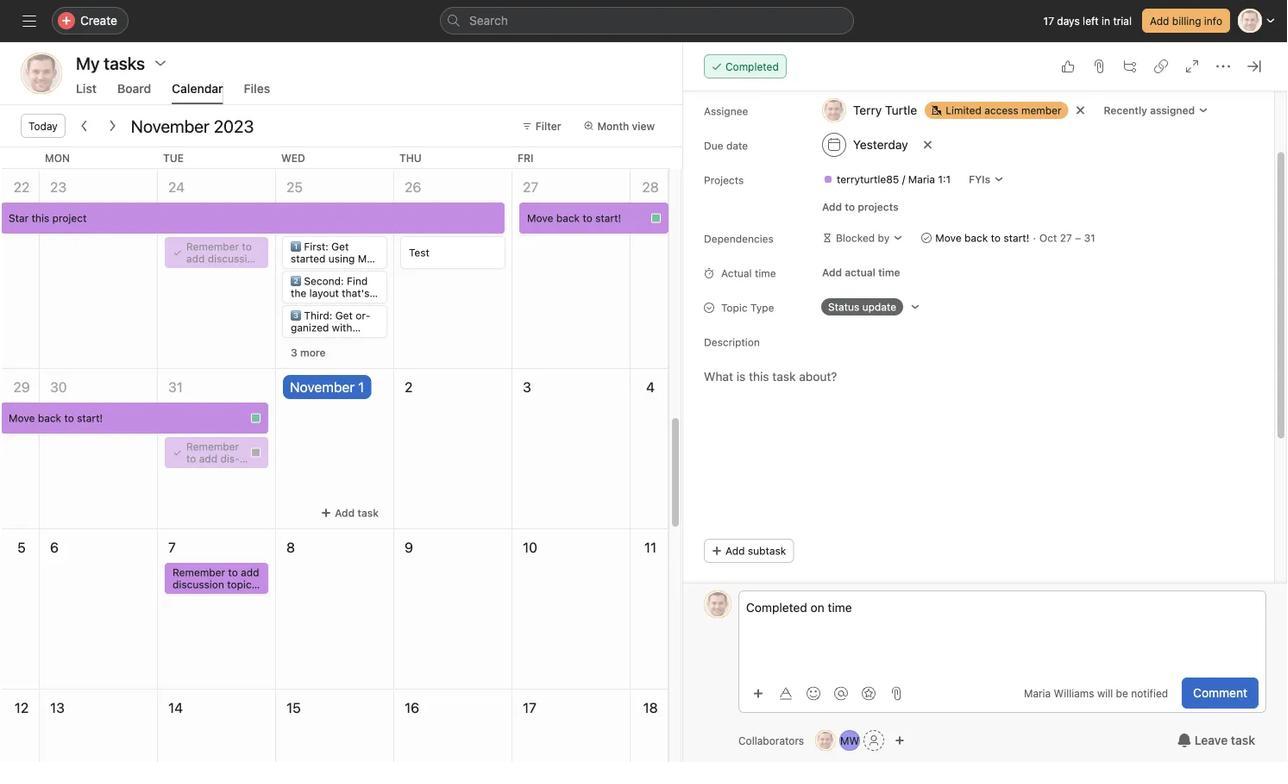 Task type: describe. For each thing, give the bounding box(es) containing it.
second:
[[304, 275, 344, 287]]

maria williams will be notified
[[1024, 688, 1169, 700]]

topic type
[[722, 302, 775, 314]]

limited
[[946, 104, 982, 117]]

show options image
[[154, 56, 168, 70]]

status
[[829, 301, 860, 313]]

terryturtle85
[[837, 173, 900, 186]]

you
[[333, 299, 351, 312]]

find
[[347, 275, 368, 287]]

projects
[[858, 201, 899, 213]]

mw button
[[840, 731, 861, 752]]

board
[[117, 82, 151, 96]]

month view
[[598, 120, 655, 132]]

access
[[985, 104, 1019, 117]]

add billing info
[[1150, 15, 1223, 27]]

1 vertical spatial get
[[335, 310, 353, 322]]

search list box
[[440, 7, 854, 35]]

–
[[1076, 232, 1082, 244]]

3 for 3 more
[[291, 347, 298, 359]]

16
[[405, 700, 419, 717]]

leave
[[1195, 734, 1228, 748]]

maria inside the 'terryturtle85 / maria 1:1' link
[[909, 173, 936, 186]]

turtle
[[886, 103, 918, 117]]

17 for 17 days left in trial
[[1044, 15, 1055, 27]]

fyis
[[969, 173, 991, 186]]

today button
[[21, 114, 65, 138]]

3 more button
[[283, 341, 334, 365]]

files link
[[244, 82, 270, 104]]

november for november 1
[[290, 379, 355, 396]]

15
[[287, 700, 301, 717]]

mw
[[841, 735, 860, 747]]

formatting image
[[779, 687, 793, 701]]

start! inside remember to add discussion topics for the next meeting "dialog"
[[1004, 232, 1030, 244]]

0 vertical spatial get
[[332, 241, 349, 253]]

calendar link
[[172, 82, 223, 104]]

actual
[[722, 268, 752, 280]]

0 likes. click to like this task image
[[1062, 60, 1075, 73]]

tt button for mw button on the bottom
[[704, 591, 732, 619]]

27 inside remember to add discussion topics for the next meeting "dialog"
[[1061, 232, 1073, 244]]

insert an object image
[[753, 689, 764, 700]]

update
[[863, 301, 897, 313]]

1
[[358, 379, 364, 396]]

for
[[316, 299, 330, 312]]

4
[[646, 379, 655, 396]]

status update button
[[815, 295, 928, 319]]

tt for mw button on the bottom
[[712, 599, 725, 611]]

2 vertical spatial tt button
[[816, 731, 836, 752]]

notified
[[1132, 688, 1169, 700]]

leave task button
[[1167, 726, 1267, 757]]

18
[[643, 700, 658, 717]]

create
[[80, 13, 117, 28]]

expand sidebar image
[[22, 14, 36, 28]]

november 1
[[290, 379, 364, 396]]

info
[[1205, 15, 1223, 27]]

11
[[645, 540, 657, 556]]

13
[[50, 700, 65, 717]]

star
[[9, 212, 29, 224]]

clear due date image
[[923, 140, 934, 150]]

attach a file or paste an image image
[[890, 687, 904, 701]]

emoji image
[[807, 687, 821, 701]]

back for 30
[[38, 413, 61, 425]]

add billing info button
[[1143, 9, 1231, 33]]

fyis button
[[962, 167, 1012, 192]]

layout
[[310, 287, 339, 299]]

25
[[287, 179, 303, 195]]

1️⃣ first: get started using my tasks 2️⃣ second: find the layout that's right for you 3️⃣ third: get organized with sections
[[291, 241, 373, 346]]

with
[[332, 322, 353, 334]]

add for add task
[[335, 507, 355, 520]]

due
[[704, 140, 724, 152]]

completed button
[[704, 54, 787, 79]]

1 vertical spatial maria
[[1024, 688, 1051, 700]]

terry turtle button
[[815, 95, 925, 126]]

create button
[[52, 7, 129, 35]]

9
[[405, 540, 413, 556]]

add to projects button
[[815, 195, 907, 219]]

add subtask
[[726, 545, 787, 558]]

projects
[[704, 174, 744, 186]]

22
[[14, 179, 30, 195]]

1:1
[[939, 173, 951, 186]]

tue
[[163, 152, 184, 164]]

type
[[751, 302, 775, 314]]

november for november 2023
[[131, 116, 210, 136]]

28
[[642, 179, 659, 195]]

dependencies
[[704, 233, 774, 245]]

comment button
[[1183, 678, 1259, 709]]

oct 27 – 31
[[1040, 232, 1096, 244]]

appreciations image
[[862, 687, 876, 701]]

0 horizontal spatial time
[[755, 268, 776, 280]]

add for add to projects
[[823, 201, 842, 213]]

8
[[287, 540, 295, 556]]

3️⃣
[[291, 310, 301, 322]]

thu
[[400, 152, 422, 164]]

status update
[[829, 301, 897, 313]]

by
[[878, 232, 890, 244]]

leave task
[[1195, 734, 1256, 748]]

calendar
[[172, 82, 223, 96]]

previous month image
[[78, 119, 91, 133]]

member
[[1022, 104, 1062, 117]]

add subtask image
[[1124, 60, 1138, 73]]

add actual time button
[[815, 261, 908, 285]]

completed for completed on time
[[747, 601, 808, 615]]

my tasks
[[76, 53, 145, 73]]

task for collaborators
[[1232, 734, 1256, 748]]



Task type: vqa. For each thing, say whether or not it's contained in the screenshot.
[Example] Approve campaign copy CELL
no



Task type: locate. For each thing, give the bounding box(es) containing it.
2 vertical spatial move
[[9, 413, 35, 425]]

filter
[[536, 120, 561, 132]]

oct
[[1040, 232, 1058, 244]]

1 vertical spatial start!
[[1004, 232, 1030, 244]]

1 vertical spatial back
[[965, 232, 988, 244]]

0 vertical spatial 27
[[523, 179, 539, 195]]

on
[[811, 601, 825, 615]]

0 horizontal spatial back
[[38, 413, 61, 425]]

move back to start! inside remember to add discussion topics for the next meeting "dialog"
[[936, 232, 1030, 244]]

0 horizontal spatial 17
[[523, 700, 537, 717]]

tt
[[33, 65, 50, 82], [712, 599, 725, 611], [820, 735, 833, 747]]

remember to add discussion topics for the next meeting dialog
[[684, 0, 1288, 763]]

terryturtle85 / maria 1:1 link
[[816, 171, 958, 188]]

tt button left 'mw'
[[816, 731, 836, 752]]

completed
[[726, 60, 779, 72], [747, 601, 808, 615]]

1 horizontal spatial start!
[[596, 212, 622, 224]]

0 horizontal spatial november
[[131, 116, 210, 136]]

1 vertical spatial november
[[290, 379, 355, 396]]

0 horizontal spatial maria
[[909, 173, 936, 186]]

29
[[13, 379, 30, 396]]

move down 29
[[9, 413, 35, 425]]

will
[[1098, 688, 1114, 700]]

31
[[1085, 232, 1096, 244], [168, 379, 183, 396]]

1 horizontal spatial 17
[[1044, 15, 1055, 27]]

2 horizontal spatial time
[[879, 267, 901, 279]]

move for 30
[[9, 413, 35, 425]]

0 horizontal spatial start!
[[77, 413, 103, 425]]

1 horizontal spatial tt button
[[704, 591, 732, 619]]

task for november 1
[[358, 507, 379, 520]]

blocked by
[[836, 232, 890, 244]]

0 vertical spatial 17
[[1044, 15, 1055, 27]]

1 horizontal spatial move back to start!
[[527, 212, 622, 224]]

that's
[[342, 287, 370, 299]]

next month image
[[105, 119, 119, 133]]

task inside the add task button
[[358, 507, 379, 520]]

0 horizontal spatial tt
[[33, 65, 50, 82]]

0 horizontal spatial move back to start!
[[9, 413, 103, 425]]

move down fri
[[527, 212, 554, 224]]

back inside remember to add discussion topics for the next meeting "dialog"
[[965, 232, 988, 244]]

1 horizontal spatial november
[[290, 379, 355, 396]]

time for completed on time
[[828, 601, 852, 615]]

more actions for this task image
[[1217, 60, 1231, 73]]

move inside remember to add discussion topics for the next meeting "dialog"
[[936, 232, 962, 244]]

close details image
[[1248, 60, 1262, 73]]

terryturtle85 / maria 1:1
[[837, 173, 951, 186]]

attachments: add a file to this task, remember to add discussion topics for the next meeting image
[[1093, 60, 1106, 73]]

6
[[50, 540, 59, 556]]

billing
[[1173, 15, 1202, 27]]

0 vertical spatial 3
[[291, 347, 298, 359]]

board link
[[117, 82, 151, 104]]

1 vertical spatial tt button
[[704, 591, 732, 619]]

files
[[244, 82, 270, 96]]

add to projects
[[823, 201, 899, 213]]

2 horizontal spatial start!
[[1004, 232, 1030, 244]]

date
[[727, 140, 748, 152]]

1 horizontal spatial 3
[[523, 379, 531, 396]]

task
[[358, 507, 379, 520], [1232, 734, 1256, 748]]

add for add actual time
[[823, 267, 842, 279]]

1 horizontal spatial 31
[[1085, 232, 1096, 244]]

0 horizontal spatial 31
[[168, 379, 183, 396]]

completed inside completed button
[[726, 60, 779, 72]]

third:
[[304, 310, 333, 322]]

tt left 'mw'
[[820, 735, 833, 747]]

27 down fri
[[523, 179, 539, 195]]

1 horizontal spatial back
[[557, 212, 580, 224]]

move back to start! for 30
[[9, 413, 103, 425]]

recently assigned
[[1104, 104, 1195, 117]]

add task button
[[313, 501, 387, 526]]

comment
[[1194, 687, 1248, 701]]

10
[[523, 540, 538, 556]]

yesterday button
[[815, 129, 916, 161]]

1 horizontal spatial maria
[[1024, 688, 1051, 700]]

0 vertical spatial tt button
[[21, 53, 62, 94]]

in
[[1102, 15, 1111, 27]]

0 vertical spatial completed
[[726, 60, 779, 72]]

to inside button
[[845, 201, 855, 213]]

november down 'more'
[[290, 379, 355, 396]]

27 left –
[[1061, 232, 1073, 244]]

month
[[598, 120, 629, 132]]

remove assignee image
[[1076, 105, 1086, 116]]

0 vertical spatial maria
[[909, 173, 936, 186]]

task inside leave task button
[[1232, 734, 1256, 748]]

1 horizontal spatial time
[[828, 601, 852, 615]]

tt button
[[21, 53, 62, 94], [704, 591, 732, 619], [816, 731, 836, 752]]

3 inside button
[[291, 347, 298, 359]]

30
[[50, 379, 67, 396]]

yesterday
[[854, 138, 909, 152]]

1 vertical spatial 3
[[523, 379, 531, 396]]

1 horizontal spatial 27
[[1061, 232, 1073, 244]]

time for add actual time
[[879, 267, 901, 279]]

5
[[17, 540, 26, 556]]

be
[[1116, 688, 1129, 700]]

3
[[291, 347, 298, 359], [523, 379, 531, 396]]

sections
[[291, 334, 332, 346]]

tt button down add subtask button
[[704, 591, 732, 619]]

1 horizontal spatial task
[[1232, 734, 1256, 748]]

0 vertical spatial task
[[358, 507, 379, 520]]

copy task link image
[[1155, 60, 1169, 73]]

move back to start! down fyis
[[936, 232, 1030, 244]]

topic
[[722, 302, 748, 314]]

add for add subtask
[[726, 545, 745, 558]]

0 vertical spatial 31
[[1085, 232, 1096, 244]]

completed for completed
[[726, 60, 779, 72]]

assigned
[[1151, 104, 1195, 117]]

17 for 17
[[523, 700, 537, 717]]

maria right /
[[909, 173, 936, 186]]

tt for month view dropdown button
[[33, 65, 50, 82]]

add subtask button
[[704, 539, 794, 564]]

31 inside remember to add discussion topics for the next meeting "dialog"
[[1085, 232, 1096, 244]]

add task
[[335, 507, 379, 520]]

move back to start! down 30
[[9, 413, 103, 425]]

move for 27
[[527, 212, 554, 224]]

move
[[527, 212, 554, 224], [936, 232, 962, 244], [9, 413, 35, 425]]

back
[[557, 212, 580, 224], [965, 232, 988, 244], [38, 413, 61, 425]]

2️⃣
[[291, 275, 301, 287]]

completed left on
[[747, 601, 808, 615]]

2 vertical spatial back
[[38, 413, 61, 425]]

1 horizontal spatial tt
[[712, 599, 725, 611]]

2 horizontal spatial move back to start!
[[936, 232, 1030, 244]]

search button
[[440, 7, 854, 35]]

add inside button
[[1150, 15, 1170, 27]]

month view button
[[576, 114, 663, 138]]

1 vertical spatial move
[[936, 232, 962, 244]]

this
[[32, 212, 49, 224]]

0 horizontal spatial move
[[9, 413, 35, 425]]

24
[[168, 179, 185, 195]]

wed
[[281, 152, 305, 164]]

completed up assignee
[[726, 60, 779, 72]]

add for add billing info
[[1150, 15, 1170, 27]]

view
[[632, 120, 655, 132]]

due date
[[704, 140, 748, 152]]

description
[[704, 337, 760, 349]]

1 vertical spatial move back to start!
[[936, 232, 1030, 244]]

add inside dropdown button
[[823, 267, 842, 279]]

blocked by button
[[815, 226, 912, 250]]

0 horizontal spatial 3
[[291, 347, 298, 359]]

recently
[[1104, 104, 1148, 117]]

0 vertical spatial november
[[131, 116, 210, 136]]

blocked
[[836, 232, 875, 244]]

1 vertical spatial 27
[[1061, 232, 1073, 244]]

right
[[291, 299, 314, 312]]

0 vertical spatial move back to start!
[[527, 212, 622, 224]]

tt button left "list"
[[21, 53, 62, 94]]

0 vertical spatial back
[[557, 212, 580, 224]]

toolbar
[[747, 681, 909, 706]]

14
[[168, 700, 183, 717]]

list link
[[76, 82, 97, 104]]

1 vertical spatial 31
[[168, 379, 183, 396]]

start! for 30
[[77, 413, 103, 425]]

limited access member
[[946, 104, 1062, 117]]

at mention image
[[835, 687, 848, 701]]

2 horizontal spatial back
[[965, 232, 988, 244]]

tt left "list"
[[33, 65, 50, 82]]

maria left williams
[[1024, 688, 1051, 700]]

3 for 3
[[523, 379, 531, 396]]

maria
[[909, 173, 936, 186], [1024, 688, 1051, 700]]

full screen image
[[1186, 60, 1200, 73]]

search
[[470, 13, 508, 28]]

using
[[329, 253, 355, 265]]

1 vertical spatial task
[[1232, 734, 1256, 748]]

start! for 27
[[596, 212, 622, 224]]

2 horizontal spatial tt
[[820, 735, 833, 747]]

7
[[168, 540, 176, 556]]

terry turtle
[[854, 103, 918, 117]]

start!
[[596, 212, 622, 224], [1004, 232, 1030, 244], [77, 413, 103, 425]]

2 horizontal spatial tt button
[[816, 731, 836, 752]]

move back to start! for 27
[[527, 212, 622, 224]]

1️⃣
[[291, 241, 301, 253]]

days
[[1058, 15, 1080, 27]]

tt down add subtask button
[[712, 599, 725, 611]]

filter button
[[514, 114, 569, 138]]

get right first: at left top
[[332, 241, 349, 253]]

today
[[28, 120, 58, 132]]

recently assigned button
[[1097, 98, 1217, 123]]

1 vertical spatial tt
[[712, 599, 725, 611]]

my
[[358, 253, 373, 265]]

2 vertical spatial start!
[[77, 413, 103, 425]]

0 horizontal spatial 27
[[523, 179, 539, 195]]

2 vertical spatial move back to start!
[[9, 413, 103, 425]]

/
[[903, 173, 906, 186]]

tt button for month view dropdown button
[[21, 53, 62, 94]]

1 vertical spatial completed
[[747, 601, 808, 615]]

tasks
[[291, 265, 317, 277]]

get right for on the left top of the page
[[335, 310, 353, 322]]

0 vertical spatial move
[[527, 212, 554, 224]]

0 vertical spatial start!
[[596, 212, 622, 224]]

1 vertical spatial 17
[[523, 700, 537, 717]]

back for 27
[[557, 212, 580, 224]]

0 vertical spatial tt
[[33, 65, 50, 82]]

time inside add actual time dropdown button
[[879, 267, 901, 279]]

3 more
[[291, 347, 326, 359]]

0 horizontal spatial tt button
[[21, 53, 62, 94]]

2 vertical spatial tt
[[820, 735, 833, 747]]

add or remove collaborators image
[[895, 736, 905, 747]]

1 horizontal spatial move
[[527, 212, 554, 224]]

november up tue
[[131, 116, 210, 136]]

move back to start! down fri
[[527, 212, 622, 224]]

2 horizontal spatial move
[[936, 232, 962, 244]]

0 horizontal spatial task
[[358, 507, 379, 520]]

toolbar inside remember to add discussion topics for the next meeting "dialog"
[[747, 681, 909, 706]]

move down 1:1 at the right
[[936, 232, 962, 244]]



